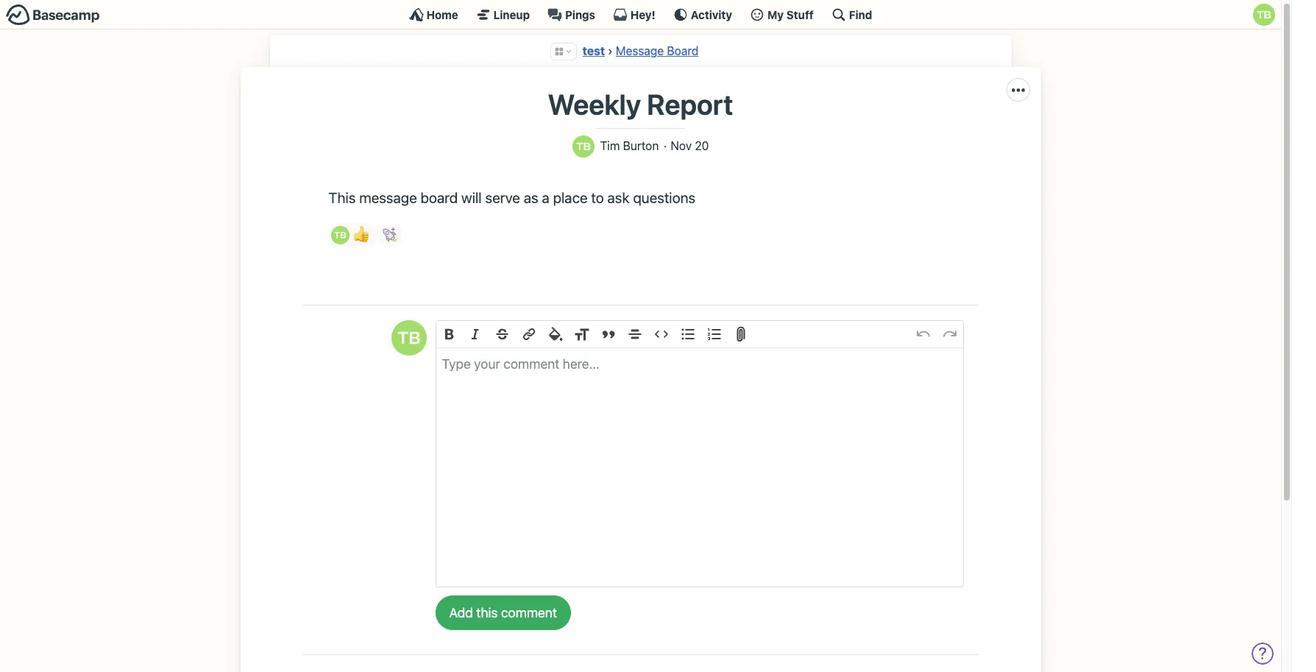 Task type: vqa. For each thing, say whether or not it's contained in the screenshot.
the leftmost you
no



Task type: describe. For each thing, give the bounding box(es) containing it.
place
[[553, 189, 588, 206]]

nov 20
[[671, 139, 709, 152]]

20
[[695, 139, 709, 152]]

stuff
[[787, 8, 814, 21]]

2 horizontal spatial tim burton image
[[1253, 4, 1276, 26]]

switch accounts image
[[6, 4, 100, 26]]

weekly
[[548, 88, 641, 121]]

nov 20 element
[[671, 139, 709, 153]]

a
[[542, 189, 550, 206]]

test link
[[583, 44, 605, 57]]

› message board
[[608, 44, 699, 57]]

this
[[329, 189, 356, 206]]

my
[[768, 8, 784, 21]]

to
[[591, 189, 604, 206]]

as
[[524, 189, 539, 206]]

tim burton
[[600, 139, 659, 152]]

burton
[[623, 139, 659, 152]]

home
[[427, 8, 458, 21]]

main element
[[0, 0, 1281, 29]]

message board link
[[616, 44, 699, 57]]

activity
[[691, 8, 732, 21]]

Type your comment here… text field
[[436, 348, 963, 587]]

home link
[[409, 7, 458, 22]]

lineup
[[494, 8, 530, 21]]

message
[[616, 44, 664, 57]]

›
[[608, 44, 613, 57]]



Task type: locate. For each thing, give the bounding box(es) containing it.
ask
[[608, 189, 630, 206]]

pings
[[565, 8, 595, 21]]

pings button
[[548, 7, 595, 22]]

my stuff
[[768, 8, 814, 21]]

tim
[[600, 139, 620, 152]]

find
[[849, 8, 873, 21]]

0 vertical spatial tim burton image
[[1253, 4, 1276, 26]]

board
[[421, 189, 458, 206]]

1 horizontal spatial tim burton image
[[391, 320, 427, 355]]

serve
[[485, 189, 520, 206]]

tim burton image
[[572, 135, 594, 157]]

1 vertical spatial tim burton image
[[331, 226, 350, 244]]

hey!
[[631, 8, 656, 21]]

lineup link
[[476, 7, 530, 22]]

test
[[583, 44, 605, 57]]

find button
[[832, 7, 873, 22]]

board
[[667, 44, 699, 57]]

report
[[647, 88, 733, 121]]

None submit
[[435, 596, 571, 630]]

tim burton image
[[1253, 4, 1276, 26], [331, 226, 350, 244], [391, 320, 427, 355]]

nov
[[671, 139, 692, 152]]

2 vertical spatial tim burton image
[[391, 320, 427, 355]]

👍
[[353, 226, 370, 243]]

questions
[[633, 189, 696, 206]]

tim b. boosted the message with '👍' element
[[329, 223, 378, 247]]

activity link
[[673, 7, 732, 22]]

0 horizontal spatial tim burton image
[[331, 226, 350, 244]]

hey! button
[[613, 7, 656, 22]]

tim burton image inside 'tim b. boosted the message with '👍'' element
[[331, 226, 350, 244]]

my stuff button
[[750, 7, 814, 22]]

this message board will serve as a place to ask questions
[[329, 189, 696, 206]]

weekly report
[[548, 88, 733, 121]]

will
[[462, 189, 482, 206]]

message
[[359, 189, 417, 206]]



